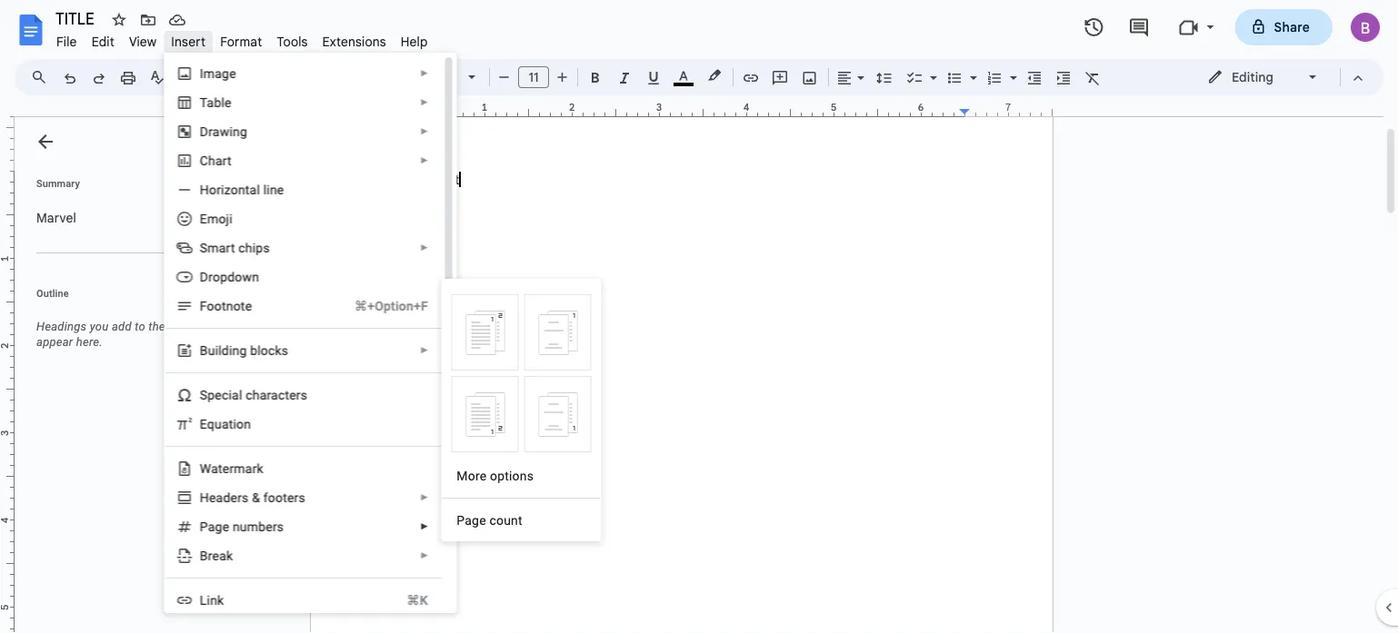 Task type: describe. For each thing, give the bounding box(es) containing it.
row 2. column 1. page number in footer starting on the first page element
[[451, 376, 519, 453]]

characters
[[245, 388, 307, 403]]

t
[[199, 95, 206, 110]]

2 row from the top
[[449, 374, 594, 456]]

top margin image
[[0, 85, 14, 176]]

appear
[[36, 335, 73, 349]]

document outline element
[[15, 117, 262, 634]]

chips
[[238, 240, 269, 255]]

numbers
[[232, 520, 283, 535]]

ote
[[233, 299, 252, 314]]

Menus field
[[23, 65, 63, 90]]

► for brea k
[[420, 551, 429, 561]]

format
[[220, 34, 262, 50]]

headings
[[36, 320, 87, 334]]

e
[[199, 417, 207, 432]]

g
[[215, 520, 222, 535]]

building blocks u element
[[199, 343, 293, 358]]

document
[[168, 320, 222, 334]]

⌘+option+f element
[[332, 297, 428, 315]]

b
[[199, 343, 208, 358]]

add
[[112, 320, 132, 334]]

will
[[225, 320, 243, 334]]

summary element
[[27, 200, 255, 236]]

chart q element
[[199, 153, 237, 168]]

mode and view toolbar
[[1194, 59, 1373, 95]]

row 1. column 1. page number in header starting on the first page element
[[451, 295, 519, 371]]

format menu item
[[213, 31, 269, 52]]

spe c ial characters
[[199, 388, 307, 403]]

row 2. column 2. page number in footer starting on the second page element
[[524, 376, 591, 453]]

d
[[199, 124, 208, 139]]

summary
[[36, 178, 80, 189]]

Font size text field
[[519, 66, 548, 88]]

application containing share
[[0, 0, 1398, 634]]

e quation
[[199, 417, 251, 432]]

spe
[[199, 388, 221, 403]]

⌘+option+f
[[354, 299, 428, 314]]

ore
[[468, 469, 487, 484]]

insert menu item
[[164, 31, 213, 52]]

t able
[[199, 95, 231, 110]]

rawing
[[208, 124, 247, 139]]

tools menu item
[[269, 31, 315, 52]]

file
[[56, 34, 77, 50]]

equation e element
[[199, 417, 256, 432]]

edit
[[92, 34, 114, 50]]

r
[[216, 182, 221, 197]]

link l element
[[199, 593, 229, 608]]

k
[[226, 549, 233, 564]]

► for d rawing
[[420, 126, 429, 137]]

► for h eaders & footers
[[420, 493, 429, 503]]

emoji 7 element
[[199, 211, 238, 226]]

► for t able
[[420, 97, 429, 108]]

&
[[252, 491, 260, 506]]

foot n ote
[[199, 299, 252, 314]]

1 row from the top
[[449, 292, 594, 374]]

quation
[[207, 417, 251, 432]]

headers & footers h element
[[199, 491, 310, 506]]

ial
[[228, 388, 242, 403]]

n
[[226, 299, 233, 314]]

► for ilding blocks
[[420, 346, 429, 356]]

dropdown
[[199, 270, 259, 285]]

file menu item
[[49, 31, 84, 52]]

foot
[[199, 299, 226, 314]]

watermark
[[199, 461, 263, 476]]

main toolbar
[[54, 0, 1107, 227]]

5 ► from the top
[[420, 243, 429, 253]]

h
[[199, 491, 209, 506]]

text color image
[[674, 65, 694, 86]]

edit menu item
[[84, 31, 122, 52]]

row 1. column 2. page number in header starting on the second page element
[[524, 295, 591, 371]]

extensions menu item
[[315, 31, 393, 52]]

drawing d element
[[199, 124, 252, 139]]

menu bar banner
[[0, 0, 1398, 634]]

c for o
[[490, 513, 496, 528]]

⌘k
[[406, 593, 428, 608]]

l ink
[[199, 593, 224, 608]]

summary heading
[[36, 176, 80, 191]]

insert
[[171, 34, 206, 50]]

break k element
[[199, 549, 238, 564]]



Task type: locate. For each thing, give the bounding box(es) containing it.
page c o unt
[[457, 513, 523, 528]]

l
[[199, 593, 206, 608]]

extensions
[[322, 34, 386, 50]]

menu bar inside menu bar banner
[[49, 24, 435, 54]]

i
[[199, 66, 203, 81]]

►
[[420, 68, 429, 79], [420, 97, 429, 108], [420, 126, 429, 137], [420, 155, 429, 166], [420, 243, 429, 253], [420, 346, 429, 356], [420, 493, 429, 503], [420, 522, 429, 532], [420, 551, 429, 561]]

ho
[[199, 182, 216, 197]]

page numbers g element
[[199, 520, 289, 535]]

smart chips z element
[[199, 240, 275, 255]]

here.
[[76, 335, 103, 349]]

insert image image
[[800, 65, 821, 90]]

1 ► from the top
[[420, 68, 429, 79]]

mage
[[203, 66, 236, 81]]

1 horizontal spatial c
[[490, 513, 496, 528]]

footnote n element
[[199, 299, 257, 314]]

horizontal line r element
[[199, 182, 289, 197]]

b u ilding blocks
[[199, 343, 288, 358]]

menu bar containing file
[[49, 24, 435, 54]]

d rawing
[[199, 124, 247, 139]]

help menu item
[[393, 31, 435, 52]]

izontal
[[221, 182, 260, 197]]

Font size field
[[518, 66, 556, 89]]

highlight color image
[[705, 65, 725, 86]]

Star checkbox
[[106, 7, 132, 33]]

tools
[[277, 34, 308, 50]]

editing button
[[1195, 64, 1332, 91]]

e
[[222, 520, 229, 535]]

dropdown 6 element
[[199, 270, 264, 285]]

h eaders & footers
[[199, 491, 305, 506]]

c
[[221, 388, 228, 403], [490, 513, 496, 528]]

0 horizontal spatial c
[[221, 388, 228, 403]]

eaders
[[209, 491, 248, 506]]

chart
[[199, 153, 231, 168]]

menu bar
[[49, 24, 435, 54]]

3 ► from the top
[[420, 126, 429, 137]]

0 vertical spatial c
[[221, 388, 228, 403]]

share button
[[1235, 9, 1333, 45]]

brea
[[199, 549, 226, 564]]

footers
[[263, 491, 305, 506]]

line & paragraph spacing image
[[874, 65, 895, 90]]

right margin image
[[960, 103, 1052, 116]]

special characters c element
[[199, 388, 312, 403]]

smart chips
[[199, 240, 269, 255]]

brea k
[[199, 549, 233, 564]]

7 ► from the top
[[420, 493, 429, 503]]

i mage
[[199, 66, 236, 81]]

application
[[0, 0, 1398, 634]]

⌘k element
[[385, 592, 428, 610]]

options
[[490, 469, 534, 484]]

emoji
[[199, 211, 232, 226]]

page count o element
[[457, 513, 528, 528]]

ink
[[206, 593, 224, 608]]

o
[[496, 513, 504, 528]]

view menu item
[[122, 31, 164, 52]]

► for i mage
[[420, 68, 429, 79]]

row up "row 2. column 1. page number in footer starting on the first page" element
[[449, 292, 594, 374]]

outline
[[36, 288, 69, 299]]

c up e quation
[[221, 388, 228, 403]]

the
[[148, 320, 165, 334]]

► for e numbers
[[420, 522, 429, 532]]

u
[[208, 343, 215, 358]]

headings you add to the document will appear here.
[[36, 320, 243, 349]]

pa
[[199, 520, 215, 535]]

page
[[457, 513, 486, 528]]

line
[[263, 182, 284, 197]]

4 ► from the top
[[420, 155, 429, 166]]

menu containing i
[[119, 53, 457, 634]]

menu
[[119, 53, 457, 634], [441, 279, 601, 542]]

Rename text field
[[49, 7, 105, 29]]

6 ► from the top
[[420, 346, 429, 356]]

ilding
[[215, 343, 246, 358]]

m ore options
[[457, 469, 534, 484]]

image i element
[[199, 66, 241, 81]]

table t element
[[199, 95, 237, 110]]

able
[[206, 95, 231, 110]]

1 vertical spatial c
[[490, 513, 496, 528]]

marvel
[[36, 210, 76, 226]]

smart
[[199, 240, 235, 255]]

2 ► from the top
[[420, 97, 429, 108]]

8 ► from the top
[[420, 522, 429, 532]]

editing
[[1232, 69, 1274, 85]]

share
[[1274, 19, 1310, 35]]

row
[[449, 292, 594, 374], [449, 374, 594, 456]]

help
[[401, 34, 428, 50]]

m
[[457, 469, 468, 484]]

view
[[129, 34, 157, 50]]

more options m element
[[457, 469, 539, 484]]

watermark j element
[[199, 461, 269, 476]]

row up the options
[[449, 374, 594, 456]]

blocks
[[250, 343, 288, 358]]

outline heading
[[15, 286, 262, 312]]

c for ial
[[221, 388, 228, 403]]

to
[[135, 320, 145, 334]]

pa g e numbers
[[199, 520, 283, 535]]

you
[[90, 320, 109, 334]]

menu containing m
[[441, 279, 601, 542]]

c left unt
[[490, 513, 496, 528]]

unt
[[504, 513, 523, 528]]

ho r izontal line
[[199, 182, 284, 197]]

9 ► from the top
[[420, 551, 429, 561]]



Task type: vqa. For each thing, say whether or not it's contained in the screenshot.


